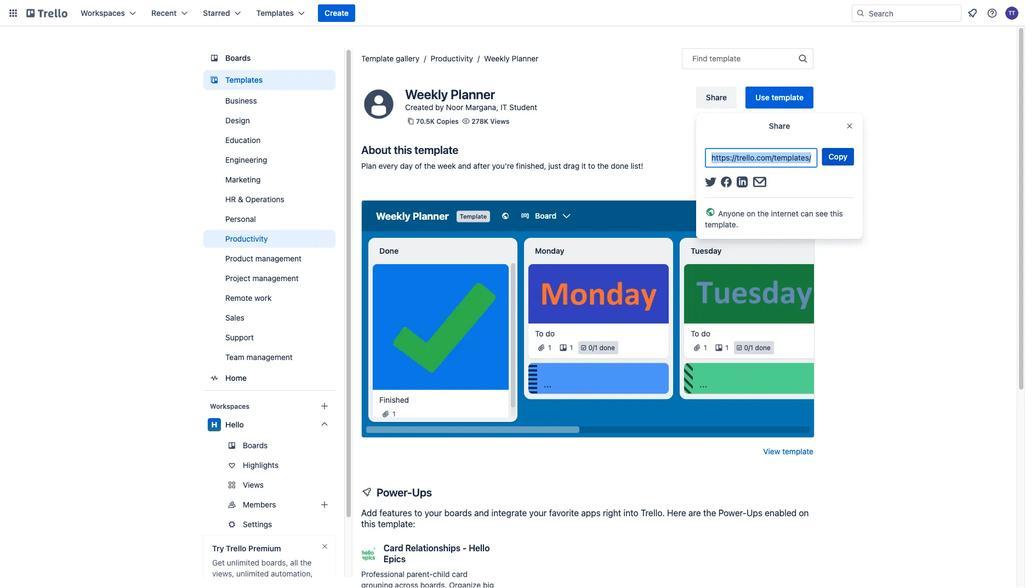 Task type: vqa. For each thing, say whether or not it's contained in the screenshot.
Recent
yes



Task type: describe. For each thing, give the bounding box(es) containing it.
right
[[603, 508, 622, 519]]

settings link
[[204, 516, 347, 534]]

view template link
[[764, 447, 814, 458]]

on inside anyone on the internet can see this template.
[[747, 209, 756, 218]]

add image
[[318, 499, 331, 512]]

product management link
[[204, 250, 336, 268]]

2 your from the left
[[530, 508, 547, 519]]

noor
[[446, 103, 464, 112]]

70.5k copies
[[416, 117, 459, 125]]

search image
[[857, 9, 866, 18]]

internet
[[772, 209, 799, 218]]

all
[[290, 559, 298, 568]]

epics
[[384, 554, 406, 565]]

70.5k
[[416, 117, 435, 125]]

apps
[[582, 508, 601, 519]]

card
[[452, 570, 468, 579]]

this inside "about this template plan every day of the week and after you're finished, just drag it to the done list!"
[[394, 143, 412, 156]]

personal link
[[204, 211, 336, 228]]

add
[[362, 508, 377, 519]]

organize
[[450, 581, 481, 589]]

views,
[[212, 570, 234, 579]]

can
[[801, 209, 814, 218]]

try
[[212, 545, 224, 554]]

boards,
[[262, 559, 288, 568]]

and inside add features to your boards and integrate your favorite apps right into trello. here are the power-ups enabled on this template:
[[475, 508, 490, 519]]

team
[[225, 353, 245, 362]]

try trello premium get unlimited boards, all the views, unlimited automation, and more.
[[212, 545, 313, 589]]

operations
[[246, 195, 285, 204]]

premium
[[249, 545, 281, 554]]

1 horizontal spatial share
[[770, 122, 791, 131]]

power- inside add features to your boards and integrate your favorite apps right into trello. here are the power-ups enabled on this template:
[[719, 508, 747, 519]]

forward image for settings
[[334, 518, 347, 532]]

weekly planner link
[[485, 54, 539, 63]]

views link
[[204, 477, 347, 494]]

planner for weekly planner created by noor margana, it student
[[451, 87, 496, 102]]

about
[[362, 143, 392, 156]]

integrate
[[492, 508, 527, 519]]

boards for views
[[243, 441, 268, 450]]

highlights
[[243, 461, 279, 470]]

use template button
[[746, 87, 814, 109]]

education link
[[204, 132, 336, 149]]

the left done
[[598, 162, 609, 171]]

engineering link
[[204, 151, 336, 169]]

management for team management
[[247, 353, 293, 362]]

hello inside card relationships - hello epics
[[469, 543, 490, 554]]

features
[[380, 508, 412, 519]]

forward image for views
[[334, 479, 347, 492]]

templates link
[[204, 70, 336, 90]]

278k views
[[472, 117, 510, 125]]

engineering
[[225, 156, 267, 165]]

back to home image
[[26, 4, 67, 22]]

settings
[[243, 520, 272, 529]]

of
[[415, 162, 422, 171]]

home
[[225, 374, 247, 383]]

grouping
[[362, 581, 393, 589]]

automation,
[[271, 570, 313, 579]]

you're
[[492, 162, 514, 171]]

h
[[212, 421, 217, 430]]

1 horizontal spatial productivity link
[[431, 54, 473, 63]]

close popover image
[[846, 122, 855, 131]]

boards link for views
[[204, 437, 336, 455]]

view
[[764, 447, 781, 456]]

1 vertical spatial productivity
[[225, 235, 268, 244]]

template
[[362, 54, 394, 63]]

email image
[[754, 177, 767, 188]]

project management link
[[204, 270, 336, 287]]

create
[[325, 9, 349, 18]]

0 vertical spatial power-
[[377, 486, 412, 499]]

weekly for weekly planner created by noor margana, it student
[[405, 87, 448, 102]]

management for project management
[[253, 274, 299, 283]]

and inside try trello premium get unlimited boards, all the views, unlimited automation, and more.
[[212, 581, 226, 589]]

recent button
[[145, 4, 194, 22]]

copy button
[[823, 148, 855, 166]]

marketing link
[[204, 171, 336, 189]]

just
[[549, 162, 562, 171]]

here
[[668, 508, 687, 519]]

project
[[225, 274, 251, 283]]

boards
[[445, 508, 472, 519]]

template gallery link
[[362, 54, 420, 63]]

margana,
[[466, 103, 499, 112]]

boards for home
[[225, 53, 251, 63]]

planner for weekly planner
[[512, 54, 539, 63]]

the inside add features to your boards and integrate your favorite apps right into trello. here are the power-ups enabled on this template:
[[704, 508, 717, 519]]

and inside "about this template plan every day of the week and after you're finished, just drag it to the done list!"
[[458, 162, 472, 171]]

template for find template
[[710, 54, 741, 63]]

sales link
[[204, 309, 336, 327]]

views inside 'link'
[[243, 481, 264, 490]]

boards.
[[421, 581, 447, 589]]

finished,
[[517, 162, 547, 171]]

templates inside popup button
[[257, 9, 294, 18]]

template board image
[[208, 74, 221, 87]]

business
[[225, 96, 257, 105]]

forward image
[[334, 499, 347, 512]]

home link
[[204, 369, 336, 388]]

about this template plan every day of the week and after you're finished, just drag it to the done list!
[[362, 143, 644, 171]]

every
[[379, 162, 398, 171]]

trello
[[226, 545, 247, 554]]

template for view template
[[783, 447, 814, 456]]

project management
[[225, 274, 299, 283]]

are
[[689, 508, 702, 519]]

ups inside add features to your boards and integrate your favorite apps right into trello. here are the power-ups enabled on this template:
[[747, 508, 763, 519]]

boards link for home
[[204, 48, 336, 68]]

Find template field
[[683, 48, 814, 69]]

starred
[[203, 9, 230, 18]]

use
[[756, 93, 770, 102]]

across
[[395, 581, 419, 589]]

template.
[[706, 220, 739, 229]]

this inside anyone on the internet can see this template.
[[831, 209, 844, 218]]

1 vertical spatial unlimited
[[236, 570, 269, 579]]

1 horizontal spatial productivity
[[431, 54, 473, 63]]

card relationships - hello epics
[[384, 543, 490, 565]]

copies
[[437, 117, 459, 125]]

relationships
[[406, 543, 461, 554]]

weekly planner
[[485, 54, 539, 63]]



Task type: locate. For each thing, give the bounding box(es) containing it.
0 vertical spatial and
[[458, 162, 472, 171]]

management for product management
[[256, 254, 302, 263]]

1 horizontal spatial to
[[589, 162, 596, 171]]

1 horizontal spatial ups
[[747, 508, 763, 519]]

see
[[816, 209, 829, 218]]

power- right are at the bottom of page
[[719, 508, 747, 519]]

278k
[[472, 117, 489, 125]]

1 vertical spatial planner
[[451, 87, 496, 102]]

power-ups
[[377, 486, 432, 499]]

0 horizontal spatial share
[[707, 93, 728, 102]]

weekly for weekly planner
[[485, 54, 510, 63]]

1 horizontal spatial on
[[800, 508, 810, 519]]

1 vertical spatial share
[[770, 122, 791, 131]]

open information menu image
[[988, 8, 999, 19]]

2 forward image from the top
[[334, 518, 347, 532]]

boards link up highlights link
[[204, 437, 336, 455]]

weekly down primary element
[[485, 54, 510, 63]]

0 horizontal spatial productivity
[[225, 235, 268, 244]]

1 your from the left
[[425, 508, 443, 519]]

the right all
[[300, 559, 312, 568]]

forward image inside settings link
[[334, 518, 347, 532]]

0 vertical spatial management
[[256, 254, 302, 263]]

starred button
[[197, 4, 248, 22]]

design link
[[204, 112, 336, 129]]

0 horizontal spatial to
[[415, 508, 423, 519]]

0 horizontal spatial productivity link
[[204, 230, 336, 248]]

week
[[438, 162, 456, 171]]

product management
[[225, 254, 302, 263]]

team management
[[225, 353, 293, 362]]

your
[[425, 508, 443, 519], [530, 508, 547, 519]]

1 vertical spatial forward image
[[334, 518, 347, 532]]

1 vertical spatial templates
[[225, 75, 263, 84]]

1 boards link from the top
[[204, 48, 336, 68]]

template right find
[[710, 54, 741, 63]]

0 vertical spatial boards
[[225, 53, 251, 63]]

productivity right gallery
[[431, 54, 473, 63]]

hello
[[225, 421, 244, 430], [469, 543, 490, 554]]

education
[[225, 136, 261, 145]]

remote
[[225, 294, 253, 303]]

templates button
[[250, 4, 312, 22]]

2 boards link from the top
[[204, 437, 336, 455]]

planner inside weekly planner created by noor margana, it student
[[451, 87, 496, 102]]

the inside try trello premium get unlimited boards, all the views, unlimited automation, and more.
[[300, 559, 312, 568]]

1 vertical spatial hello
[[469, 543, 490, 554]]

templates right starred dropdown button
[[257, 9, 294, 18]]

template right view
[[783, 447, 814, 456]]

1 vertical spatial workspaces
[[210, 403, 250, 410]]

management down product management link
[[253, 274, 299, 283]]

productivity link down personal link
[[204, 230, 336, 248]]

planner up margana,
[[451, 87, 496, 102]]

template inside use template button
[[772, 93, 804, 102]]

the left internet
[[758, 209, 770, 218]]

0 horizontal spatial workspaces
[[81, 9, 125, 18]]

this
[[394, 143, 412, 156], [831, 209, 844, 218], [362, 519, 376, 530]]

template inside find template field
[[710, 54, 741, 63]]

None field
[[706, 148, 818, 168]]

2 horizontal spatial and
[[475, 508, 490, 519]]

productivity down "personal"
[[225, 235, 268, 244]]

0 vertical spatial views
[[491, 117, 510, 125]]

0 horizontal spatial power-
[[377, 486, 412, 499]]

favorite
[[550, 508, 579, 519]]

boards up highlights
[[243, 441, 268, 450]]

support link
[[204, 329, 336, 347]]

0 vertical spatial ups
[[412, 486, 432, 499]]

this right see
[[831, 209, 844, 218]]

share inside button
[[707, 93, 728, 102]]

work
[[255, 294, 272, 303]]

this inside add features to your boards and integrate your favorite apps right into trello. here are the power-ups enabled on this template:
[[362, 519, 376, 530]]

productivity
[[431, 54, 473, 63], [225, 235, 268, 244]]

the right of on the top left
[[424, 162, 436, 171]]

templates up business
[[225, 75, 263, 84]]

0 horizontal spatial hello
[[225, 421, 244, 430]]

boards link up 'templates' 'link'
[[204, 48, 336, 68]]

business link
[[204, 92, 336, 110]]

1 horizontal spatial this
[[394, 143, 412, 156]]

more.
[[228, 581, 248, 589]]

weekly planner created by noor margana, it student
[[405, 87, 538, 112]]

template inside "about this template plan every day of the week and after you're finished, just drag it to the done list!"
[[415, 143, 459, 156]]

0 horizontal spatial this
[[362, 519, 376, 530]]

created
[[405, 103, 434, 112]]

management up project management 'link'
[[256, 254, 302, 263]]

2 horizontal spatial this
[[831, 209, 844, 218]]

workspaces inside dropdown button
[[81, 9, 125, 18]]

template inside view template link
[[783, 447, 814, 456]]

&
[[238, 195, 244, 204]]

template for use template
[[772, 93, 804, 102]]

get
[[212, 559, 225, 568]]

enabled
[[765, 508, 797, 519]]

into
[[624, 508, 639, 519]]

terry turtle (terryturtle) image
[[1006, 7, 1019, 20]]

0 vertical spatial workspaces
[[81, 9, 125, 18]]

child
[[433, 570, 450, 579]]

sales
[[225, 314, 245, 323]]

forward image
[[334, 479, 347, 492], [334, 518, 347, 532]]

recent
[[151, 9, 177, 18]]

1 vertical spatial boards link
[[204, 437, 336, 455]]

to inside add features to your boards and integrate your favorite apps right into trello. here are the power-ups enabled on this template:
[[415, 508, 423, 519]]

0 vertical spatial this
[[394, 143, 412, 156]]

templates
[[257, 9, 294, 18], [225, 75, 263, 84]]

share down find template
[[707, 93, 728, 102]]

and left after
[[458, 162, 472, 171]]

1 vertical spatial weekly
[[405, 87, 448, 102]]

student
[[510, 103, 538, 112]]

hr & operations
[[225, 195, 285, 204]]

hr & operations link
[[204, 191, 336, 208]]

1 vertical spatial and
[[475, 508, 490, 519]]

0 vertical spatial share
[[707, 93, 728, 102]]

to inside "about this template plan every day of the week and after you're finished, just drag it to the done list!"
[[589, 162, 596, 171]]

management
[[256, 254, 302, 263], [253, 274, 299, 283], [247, 353, 293, 362]]

1 horizontal spatial views
[[491, 117, 510, 125]]

and down views,
[[212, 581, 226, 589]]

weekly
[[485, 54, 510, 63], [405, 87, 448, 102]]

on right enabled
[[800, 508, 810, 519]]

template up week
[[415, 143, 459, 156]]

2 vertical spatial management
[[247, 353, 293, 362]]

share
[[707, 93, 728, 102], [770, 122, 791, 131]]

hello right h
[[225, 421, 244, 430]]

views down it
[[491, 117, 510, 125]]

0 horizontal spatial and
[[212, 581, 226, 589]]

share button
[[697, 87, 737, 109]]

-
[[463, 543, 467, 554]]

your left boards
[[425, 508, 443, 519]]

design
[[225, 116, 250, 125]]

power-
[[377, 486, 412, 499], [719, 508, 747, 519]]

0 vertical spatial boards link
[[204, 48, 336, 68]]

share down use template button at the top of the page
[[770, 122, 791, 131]]

boards right board icon
[[225, 53, 251, 63]]

2 vertical spatial this
[[362, 519, 376, 530]]

copy
[[829, 152, 848, 161]]

product
[[225, 254, 254, 263]]

forward image down forward image
[[334, 518, 347, 532]]

2 vertical spatial and
[[212, 581, 226, 589]]

0 vertical spatial forward image
[[334, 479, 347, 492]]

create a workspace image
[[318, 400, 331, 413]]

template right use
[[772, 93, 804, 102]]

0 notifications image
[[967, 7, 980, 20]]

parent-
[[407, 570, 433, 579]]

share on twitter image
[[706, 177, 717, 187]]

Search field
[[866, 5, 962, 21]]

1 horizontal spatial hello
[[469, 543, 490, 554]]

on right anyone
[[747, 209, 756, 218]]

after
[[474, 162, 490, 171]]

done
[[611, 162, 629, 171]]

unlimited down 'trello'
[[227, 559, 260, 568]]

unlimited up the more.
[[236, 570, 269, 579]]

find
[[693, 54, 708, 63]]

forward image up forward image
[[334, 479, 347, 492]]

your left favorite
[[530, 508, 547, 519]]

team management link
[[204, 349, 336, 366]]

to right it
[[589, 162, 596, 171]]

0 vertical spatial on
[[747, 209, 756, 218]]

management inside 'link'
[[253, 274, 299, 283]]

template gallery
[[362, 54, 420, 63]]

unlimited
[[227, 559, 260, 568], [236, 570, 269, 579]]

0 vertical spatial productivity link
[[431, 54, 473, 63]]

1 vertical spatial to
[[415, 508, 423, 519]]

0 horizontal spatial ups
[[412, 486, 432, 499]]

1 vertical spatial boards
[[243, 441, 268, 450]]

ups up the template:
[[412, 486, 432, 499]]

weekly up created
[[405, 87, 448, 102]]

0 vertical spatial productivity
[[431, 54, 473, 63]]

1 vertical spatial ups
[[747, 508, 763, 519]]

view template
[[764, 447, 814, 456]]

power- up features
[[377, 486, 412, 499]]

0 vertical spatial to
[[589, 162, 596, 171]]

0 vertical spatial unlimited
[[227, 559, 260, 568]]

ups left enabled
[[747, 508, 763, 519]]

day
[[400, 162, 413, 171]]

0 vertical spatial planner
[[512, 54, 539, 63]]

hr
[[225, 195, 236, 204]]

anyone on the internet can see this template.
[[706, 209, 844, 229]]

board image
[[208, 52, 221, 65]]

and right boards
[[475, 508, 490, 519]]

trello.
[[641, 508, 665, 519]]

share on facebook image
[[721, 177, 732, 188]]

0 horizontal spatial on
[[747, 209, 756, 218]]

1 horizontal spatial and
[[458, 162, 472, 171]]

noor margana, it student image
[[362, 87, 397, 122]]

0 horizontal spatial your
[[425, 508, 443, 519]]

professional
[[362, 570, 405, 579]]

templates inside 'link'
[[225, 75, 263, 84]]

views up members on the bottom of the page
[[243, 481, 264, 490]]

highlights link
[[204, 457, 336, 475]]

boards
[[225, 53, 251, 63], [243, 441, 268, 450]]

the inside anyone on the internet can see this template.
[[758, 209, 770, 218]]

1 vertical spatial productivity link
[[204, 230, 336, 248]]

professional parent-child card grouping across boards. organize bi
[[362, 570, 494, 589]]

0 vertical spatial hello
[[225, 421, 244, 430]]

weekly inside weekly planner created by noor margana, it student
[[405, 87, 448, 102]]

0 horizontal spatial planner
[[451, 87, 496, 102]]

1 horizontal spatial workspaces
[[210, 403, 250, 410]]

share on linkedin image
[[737, 177, 748, 188]]

planner down primary element
[[512, 54, 539, 63]]

template
[[710, 54, 741, 63], [772, 93, 804, 102], [415, 143, 459, 156], [783, 447, 814, 456]]

remote work
[[225, 294, 272, 303]]

and
[[458, 162, 472, 171], [475, 508, 490, 519], [212, 581, 226, 589]]

1 vertical spatial management
[[253, 274, 299, 283]]

1 vertical spatial on
[[800, 508, 810, 519]]

0 horizontal spatial views
[[243, 481, 264, 490]]

use template
[[756, 93, 804, 102]]

0 horizontal spatial weekly
[[405, 87, 448, 102]]

this down add
[[362, 519, 376, 530]]

this up day
[[394, 143, 412, 156]]

management down support link
[[247, 353, 293, 362]]

home image
[[208, 372, 221, 385]]

1 vertical spatial this
[[831, 209, 844, 218]]

personal
[[225, 215, 256, 224]]

hello right -
[[469, 543, 490, 554]]

remote work link
[[204, 290, 336, 307]]

members
[[243, 501, 276, 510]]

productivity link right gallery
[[431, 54, 473, 63]]

primary element
[[0, 0, 1026, 26]]

1 horizontal spatial weekly
[[485, 54, 510, 63]]

1 forward image from the top
[[334, 479, 347, 492]]

plan
[[362, 162, 377, 171]]

0 vertical spatial templates
[[257, 9, 294, 18]]

forward image inside the views 'link'
[[334, 479, 347, 492]]

on inside add features to your boards and integrate your favorite apps right into trello. here are the power-ups enabled on this template:
[[800, 508, 810, 519]]

create button
[[318, 4, 356, 22]]

to right features
[[415, 508, 423, 519]]

1 vertical spatial views
[[243, 481, 264, 490]]

0 vertical spatial weekly
[[485, 54, 510, 63]]

the right are at the bottom of page
[[704, 508, 717, 519]]

it
[[501, 103, 508, 112]]

workspaces button
[[74, 4, 143, 22]]

drag
[[564, 162, 580, 171]]

1 horizontal spatial planner
[[512, 54, 539, 63]]

1 horizontal spatial your
[[530, 508, 547, 519]]

1 vertical spatial power-
[[719, 508, 747, 519]]

1 horizontal spatial power-
[[719, 508, 747, 519]]



